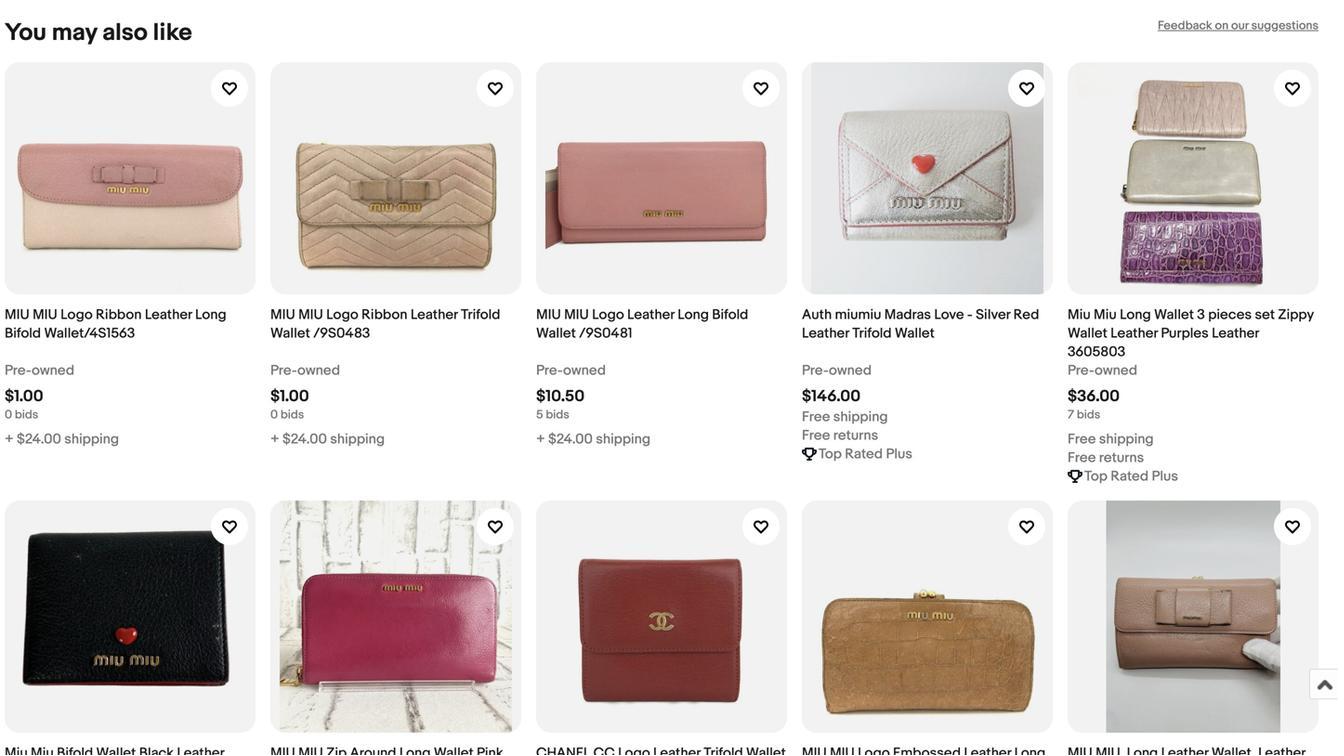 Task type: describe. For each thing, give the bounding box(es) containing it.
trifold inside miu miu logo ribbon leather trifold wallet /9s0483
[[461, 307, 501, 324]]

top rated plus text field for $146.00
[[819, 445, 913, 464]]

plus for $36.00
[[1152, 469, 1179, 485]]

7
[[1068, 408, 1075, 423]]

free returns text field for $36.00
[[1068, 449, 1145, 468]]

suggestions
[[1252, 19, 1319, 33]]

owned for /9s0483
[[298, 363, 340, 379]]

shipping inside miu miu long wallet 3 pieces set zippy wallet  leather purples leather 3605803 pre-owned $36.00 7 bids free shipping free returns
[[1100, 431, 1154, 448]]

may
[[52, 19, 97, 47]]

/9s0483
[[313, 325, 370, 342]]

silver
[[976, 307, 1011, 324]]

miu miu long wallet 3 pieces set zippy wallet  leather purples leather 3605803 pre-owned $36.00 7 bids free shipping free returns
[[1068, 307, 1314, 467]]

+ for miu miu logo leather long bifold wallet /9s0481
[[536, 431, 545, 448]]

feedback
[[1158, 19, 1213, 33]]

pre-owned text field for $146.00
[[802, 362, 872, 380]]

feedback on our suggestions
[[1158, 19, 1319, 33]]

madras
[[885, 307, 932, 324]]

$24.00 for /9s0481
[[549, 431, 593, 448]]

free returns text field for $146.00
[[802, 427, 879, 445]]

wallet inside auth miumiu madras love - silver red leather trifold wallet
[[895, 325, 935, 342]]

pre-owned $10.50 5 bids + $24.00 shipping
[[536, 363, 651, 448]]

pre-owned $1.00 0 bids + $24.00 shipping for /9s0483
[[271, 363, 385, 448]]

0 bids text field for miu miu logo ribbon leather long bifold wallet/4s1563
[[5, 408, 38, 423]]

$24.00 for wallet/4s1563
[[17, 431, 61, 448]]

feedback on our suggestions link
[[1158, 19, 1319, 33]]

pre- inside pre-owned $146.00 free shipping free returns
[[802, 363, 829, 379]]

pieces
[[1209, 307, 1252, 324]]

ribbon for /9s0483
[[362, 307, 408, 324]]

ribbon for wallet/4s1563
[[96, 307, 142, 324]]

bids for /9s0481
[[546, 408, 570, 423]]

zippy
[[1279, 307, 1314, 324]]

leather inside miu miu logo ribbon leather trifold wallet /9s0483
[[411, 307, 458, 324]]

leather inside auth miumiu madras love - silver red leather trifold wallet
[[802, 325, 850, 342]]

rated for $36.00
[[1111, 469, 1149, 485]]

leather inside miu miu logo leather long bifold wallet /9s0481
[[628, 307, 675, 324]]

pre- for miu miu logo leather long bifold wallet /9s0481
[[536, 363, 563, 379]]

top for $36.00
[[1085, 469, 1108, 485]]

+ $24.00 shipping text field for /9s0483
[[271, 430, 385, 449]]

pre-owned $146.00 free shipping free returns
[[802, 363, 888, 444]]

you may also like
[[5, 19, 192, 47]]

+ $24.00 shipping text field
[[536, 430, 651, 449]]

pre-owned text field for bifold
[[5, 362, 74, 380]]

0 for miu miu logo ribbon leather long bifold wallet/4s1563
[[5, 408, 12, 423]]

leather inside miu miu logo ribbon leather long bifold wallet/4s1563
[[145, 307, 192, 324]]

you
[[5, 19, 46, 47]]

$36.00 text field
[[1068, 387, 1120, 407]]

7 bids text field
[[1068, 408, 1101, 423]]

wallet inside miu miu logo ribbon leather trifold wallet /9s0483
[[271, 325, 310, 342]]

love
[[935, 307, 965, 324]]

0 bids text field for miu miu logo ribbon leather trifold wallet /9s0483
[[271, 408, 304, 423]]

/9s0481
[[579, 325, 633, 342]]

miu miu logo ribbon leather long bifold wallet/4s1563
[[5, 307, 227, 342]]

auth miumiu madras love - silver red leather trifold wallet
[[802, 307, 1040, 342]]

$1.00 text field
[[5, 387, 43, 407]]

set
[[1256, 307, 1276, 324]]

1 miu from the left
[[5, 307, 29, 324]]

5 bids text field
[[536, 408, 570, 423]]

our
[[1232, 19, 1249, 33]]

$146.00 text field
[[802, 387, 861, 407]]

+ for miu miu logo ribbon leather long bifold wallet/4s1563
[[5, 431, 14, 448]]

rated for $146.00
[[845, 446, 883, 463]]

miumiu
[[835, 307, 882, 324]]

2 miu from the left
[[1094, 307, 1117, 324]]

$10.50 text field
[[536, 387, 585, 407]]

free shipping text field for $36.00
[[1068, 430, 1154, 449]]

auth
[[802, 307, 832, 324]]

+ $24.00 shipping text field for wallet/4s1563
[[5, 430, 119, 449]]

pre-owned text field for wallet
[[271, 362, 340, 380]]

plus for $146.00
[[886, 446, 913, 463]]

bids for wallet/4s1563
[[15, 408, 38, 423]]

3605803
[[1068, 344, 1126, 361]]

0 for miu miu logo ribbon leather trifold wallet /9s0483
[[271, 408, 278, 423]]

logo for /9s0483
[[326, 307, 359, 324]]

bids inside miu miu long wallet 3 pieces set zippy wallet  leather purples leather 3605803 pre-owned $36.00 7 bids free shipping free returns
[[1077, 408, 1101, 423]]

owned inside pre-owned $146.00 free shipping free returns
[[829, 363, 872, 379]]

5 miu from the left
[[536, 307, 561, 324]]

list containing $1.00
[[5, 47, 1334, 756]]



Task type: locate. For each thing, give the bounding box(es) containing it.
list
[[5, 47, 1334, 756]]

ribbon inside miu miu logo ribbon leather trifold wallet /9s0483
[[362, 307, 408, 324]]

shipping for miu miu logo ribbon leather trifold wallet /9s0483
[[330, 431, 385, 448]]

bids for /9s0483
[[281, 408, 304, 423]]

free shipping text field down '7 bids' text field
[[1068, 430, 1154, 449]]

1 vertical spatial top rated plus text field
[[1085, 468, 1179, 486]]

1 horizontal spatial pre-owned text field
[[802, 362, 872, 380]]

0 horizontal spatial + $24.00 shipping text field
[[5, 430, 119, 449]]

1 horizontal spatial + $24.00 shipping text field
[[271, 430, 385, 449]]

1 vertical spatial rated
[[1111, 469, 1149, 485]]

logo
[[61, 307, 93, 324], [326, 307, 359, 324], [592, 307, 624, 324]]

3 $24.00 from the left
[[549, 431, 593, 448]]

1 horizontal spatial top rated plus
[[1085, 469, 1179, 485]]

4 owned from the left
[[829, 363, 872, 379]]

rated down $36.00
[[1111, 469, 1149, 485]]

2 horizontal spatial long
[[1120, 307, 1152, 324]]

$10.50
[[536, 387, 585, 407]]

+ inside pre-owned $10.50 5 bids + $24.00 shipping
[[536, 431, 545, 448]]

1 horizontal spatial returns
[[1100, 450, 1145, 467]]

bids down $1.00 text box
[[281, 408, 304, 423]]

0 bids text field
[[5, 408, 38, 423], [271, 408, 304, 423]]

miu up /9s0481
[[564, 307, 589, 324]]

logo inside miu miu logo leather long bifold wallet /9s0481
[[592, 307, 624, 324]]

owned inside miu miu long wallet 3 pieces set zippy wallet  leather purples leather 3605803 pre-owned $36.00 7 bids free shipping free returns
[[1095, 363, 1138, 379]]

+
[[5, 431, 14, 448], [271, 431, 280, 448], [536, 431, 545, 448]]

0 down $1.00 text field
[[5, 408, 12, 423]]

0 vertical spatial free shipping text field
[[802, 408, 888, 427]]

0 vertical spatial plus
[[886, 446, 913, 463]]

+ $24.00 shipping text field down $1.00 text box
[[271, 430, 385, 449]]

owned up $1.00 text field
[[32, 363, 74, 379]]

pre-owned $1.00 0 bids + $24.00 shipping down the wallet/4s1563 at the top of the page
[[5, 363, 119, 448]]

+ for miu miu logo ribbon leather trifold wallet /9s0483
[[271, 431, 280, 448]]

owned up $10.50
[[563, 363, 606, 379]]

miu up $1.00 text box
[[271, 307, 295, 324]]

3
[[1198, 307, 1206, 324]]

2 pre-owned $1.00 0 bids + $24.00 shipping from the left
[[271, 363, 385, 448]]

miu up the wallet/4s1563 at the top of the page
[[33, 307, 57, 324]]

+ down $1.00 text box
[[271, 431, 280, 448]]

1 vertical spatial trifold
[[853, 325, 892, 342]]

0 horizontal spatial miu
[[1068, 307, 1091, 324]]

logo up the wallet/4s1563 at the top of the page
[[61, 307, 93, 324]]

1 long from the left
[[195, 307, 227, 324]]

wallet up purples
[[1155, 307, 1195, 324]]

bids right 5
[[546, 408, 570, 423]]

miu
[[1068, 307, 1091, 324], [1094, 307, 1117, 324]]

free shipping text field down $146.00
[[802, 408, 888, 427]]

1 horizontal spatial plus
[[1152, 469, 1179, 485]]

shipping for miu miu logo ribbon leather long bifold wallet/4s1563
[[64, 431, 119, 448]]

pre- up $1.00 text field
[[5, 363, 32, 379]]

miu up $10.50 text field at the bottom
[[536, 307, 561, 324]]

3 miu from the left
[[271, 307, 295, 324]]

1 horizontal spatial pre-owned $1.00 0 bids + $24.00 shipping
[[271, 363, 385, 448]]

pre-owned $1.00 0 bids + $24.00 shipping
[[5, 363, 119, 448], [271, 363, 385, 448]]

miu up $1.00 text field
[[5, 307, 29, 324]]

1 horizontal spatial top rated plus text field
[[1085, 468, 1179, 486]]

2 + from the left
[[271, 431, 280, 448]]

wallet left /9s0481
[[536, 325, 576, 342]]

0 horizontal spatial free returns text field
[[802, 427, 879, 445]]

miu
[[5, 307, 29, 324], [33, 307, 57, 324], [271, 307, 295, 324], [299, 307, 323, 324], [536, 307, 561, 324], [564, 307, 589, 324]]

0 vertical spatial rated
[[845, 446, 883, 463]]

4 miu from the left
[[299, 307, 323, 324]]

0 horizontal spatial 0 bids text field
[[5, 408, 38, 423]]

wallet inside miu miu logo leather long bifold wallet /9s0481
[[536, 325, 576, 342]]

pre- up $10.50
[[536, 363, 563, 379]]

pre- inside miu miu long wallet 3 pieces set zippy wallet  leather purples leather 3605803 pre-owned $36.00 7 bids free shipping free returns
[[1068, 363, 1095, 379]]

0 horizontal spatial returns
[[834, 428, 879, 444]]

3 + from the left
[[536, 431, 545, 448]]

wallet/4s1563
[[44, 325, 135, 342]]

0 down $1.00 text box
[[271, 408, 278, 423]]

1 vertical spatial top rated plus
[[1085, 469, 1179, 485]]

free shipping text field for $146.00
[[802, 408, 888, 427]]

bids
[[15, 408, 38, 423], [281, 408, 304, 423], [546, 408, 570, 423], [1077, 408, 1101, 423]]

4 pre- from the left
[[802, 363, 829, 379]]

ribbon
[[96, 307, 142, 324], [362, 307, 408, 324]]

2 $1.00 from the left
[[271, 387, 309, 407]]

returns inside pre-owned $146.00 free shipping free returns
[[834, 428, 879, 444]]

0 horizontal spatial plus
[[886, 446, 913, 463]]

2 pre-owned text field from the left
[[271, 362, 340, 380]]

on
[[1216, 19, 1229, 33]]

rated down pre-owned $146.00 free shipping free returns
[[845, 446, 883, 463]]

long
[[195, 307, 227, 324], [678, 307, 709, 324], [1120, 307, 1152, 324]]

1 horizontal spatial pre-owned text field
[[271, 362, 340, 380]]

top rated plus text field down pre-owned $146.00 free shipping free returns
[[819, 445, 913, 464]]

1 horizontal spatial 0
[[271, 408, 278, 423]]

red
[[1014, 307, 1040, 324]]

ribbon up the wallet/4s1563 at the top of the page
[[96, 307, 142, 324]]

Free shipping text field
[[802, 408, 888, 427], [1068, 430, 1154, 449]]

2 pre- from the left
[[271, 363, 298, 379]]

owned down 3605803
[[1095, 363, 1138, 379]]

0 horizontal spatial top rated plus text field
[[819, 445, 913, 464]]

3 long from the left
[[1120, 307, 1152, 324]]

top rated plus for $146.00
[[819, 446, 913, 463]]

1 horizontal spatial rated
[[1111, 469, 1149, 485]]

2 pre-owned text field from the left
[[802, 362, 872, 380]]

2 horizontal spatial +
[[536, 431, 545, 448]]

rated
[[845, 446, 883, 463], [1111, 469, 1149, 485]]

-
[[968, 307, 973, 324]]

Top Rated Plus text field
[[819, 445, 913, 464], [1085, 468, 1179, 486]]

0 horizontal spatial $1.00
[[5, 387, 43, 407]]

2 bids from the left
[[281, 408, 304, 423]]

1 horizontal spatial top
[[1085, 469, 1108, 485]]

1 logo from the left
[[61, 307, 93, 324]]

1 pre-owned $1.00 0 bids + $24.00 shipping from the left
[[5, 363, 119, 448]]

1 + $24.00 shipping text field from the left
[[5, 430, 119, 449]]

pre-
[[5, 363, 32, 379], [271, 363, 298, 379], [536, 363, 563, 379], [802, 363, 829, 379], [1068, 363, 1095, 379]]

0 bids text field down $1.00 text box
[[271, 408, 304, 423]]

miu miu logo leather long bifold wallet /9s0481
[[536, 307, 749, 342]]

top
[[819, 446, 842, 463], [1085, 469, 1108, 485]]

3 bids from the left
[[546, 408, 570, 423]]

1 0 bids text field from the left
[[5, 408, 38, 423]]

2 long from the left
[[678, 307, 709, 324]]

pre- down 3605803
[[1068, 363, 1095, 379]]

top rated plus
[[819, 446, 913, 463], [1085, 469, 1179, 485]]

leather
[[145, 307, 192, 324], [411, 307, 458, 324], [628, 307, 675, 324], [802, 325, 850, 342], [1111, 325, 1158, 342], [1212, 325, 1260, 342]]

1 vertical spatial free shipping text field
[[1068, 430, 1154, 449]]

1 $1.00 from the left
[[5, 387, 43, 407]]

bifold left auth
[[712, 307, 749, 324]]

0 vertical spatial free returns text field
[[802, 427, 879, 445]]

top rated plus for $36.00
[[1085, 469, 1179, 485]]

1 horizontal spatial bifold
[[712, 307, 749, 324]]

0 horizontal spatial free shipping text field
[[802, 408, 888, 427]]

$146.00
[[802, 387, 861, 407]]

2 miu from the left
[[33, 307, 57, 324]]

bifold inside miu miu logo ribbon leather long bifold wallet/4s1563
[[5, 325, 41, 342]]

pre-owned text field up $1.00 text box
[[271, 362, 340, 380]]

owned inside pre-owned $10.50 5 bids + $24.00 shipping
[[563, 363, 606, 379]]

1 vertical spatial free returns text field
[[1068, 449, 1145, 468]]

owned up $146.00 text field
[[829, 363, 872, 379]]

1 bids from the left
[[15, 408, 38, 423]]

logo inside miu miu logo ribbon leather long bifold wallet/4s1563
[[61, 307, 93, 324]]

+ down $1.00 text field
[[5, 431, 14, 448]]

shipping for miu miu logo leather long bifold wallet /9s0481
[[596, 431, 651, 448]]

pre-owned text field up $146.00 text field
[[802, 362, 872, 380]]

5
[[536, 408, 543, 423]]

1 ribbon from the left
[[96, 307, 142, 324]]

2 ribbon from the left
[[362, 307, 408, 324]]

pre- inside pre-owned $10.50 5 bids + $24.00 shipping
[[536, 363, 563, 379]]

pre- for miu miu logo ribbon leather long bifold wallet/4s1563
[[5, 363, 32, 379]]

pre- up $146.00 text field
[[802, 363, 829, 379]]

1 horizontal spatial logo
[[326, 307, 359, 324]]

1 vertical spatial returns
[[1100, 450, 1145, 467]]

Pre-owned text field
[[5, 362, 74, 380], [271, 362, 340, 380], [1068, 362, 1138, 380]]

6 miu from the left
[[564, 307, 589, 324]]

0 horizontal spatial $24.00
[[17, 431, 61, 448]]

2 horizontal spatial $24.00
[[549, 431, 593, 448]]

pre- up $1.00 text box
[[271, 363, 298, 379]]

1 vertical spatial plus
[[1152, 469, 1179, 485]]

0 horizontal spatial trifold
[[461, 307, 501, 324]]

0 vertical spatial top rated plus text field
[[819, 445, 913, 464]]

2 $24.00 from the left
[[283, 431, 327, 448]]

$1.00 text field
[[271, 387, 309, 407]]

logo for wallet/4s1563
[[61, 307, 93, 324]]

$24.00 inside pre-owned $10.50 5 bids + $24.00 shipping
[[549, 431, 593, 448]]

wallet down the madras
[[895, 325, 935, 342]]

pre-owned text field up $1.00 text field
[[5, 362, 74, 380]]

long inside miu miu logo ribbon leather long bifold wallet/4s1563
[[195, 307, 227, 324]]

4 bids from the left
[[1077, 408, 1101, 423]]

5 owned from the left
[[1095, 363, 1138, 379]]

logo for /9s0481
[[592, 307, 624, 324]]

0 horizontal spatial rated
[[845, 446, 883, 463]]

returns inside miu miu long wallet 3 pieces set zippy wallet  leather purples leather 3605803 pre-owned $36.00 7 bids free shipping free returns
[[1100, 450, 1145, 467]]

0 vertical spatial top
[[819, 446, 842, 463]]

2 owned from the left
[[298, 363, 340, 379]]

$24.00 for /9s0483
[[283, 431, 327, 448]]

0 horizontal spatial pre-owned text field
[[536, 362, 606, 380]]

0 horizontal spatial logo
[[61, 307, 93, 324]]

0 horizontal spatial +
[[5, 431, 14, 448]]

free
[[802, 409, 831, 426], [802, 428, 831, 444], [1068, 431, 1096, 448], [1068, 450, 1096, 467]]

top for $146.00
[[819, 446, 842, 463]]

1 horizontal spatial $1.00
[[271, 387, 309, 407]]

1 0 from the left
[[5, 408, 12, 423]]

1 owned from the left
[[32, 363, 74, 379]]

shipping inside pre-owned $146.00 free shipping free returns
[[834, 409, 888, 426]]

bifold
[[712, 307, 749, 324], [5, 325, 41, 342]]

returns down '7 bids' text field
[[1100, 450, 1145, 467]]

2 0 from the left
[[271, 408, 278, 423]]

$24.00 down '5 bids' text field
[[549, 431, 593, 448]]

$36.00
[[1068, 387, 1120, 407]]

pre-owned text field for $10.50
[[536, 362, 606, 380]]

2 + $24.00 shipping text field from the left
[[271, 430, 385, 449]]

pre-owned text field down 3605803
[[1068, 362, 1138, 380]]

0 vertical spatial top rated plus
[[819, 446, 913, 463]]

1 horizontal spatial miu
[[1094, 307, 1117, 324]]

0 vertical spatial trifold
[[461, 307, 501, 324]]

shipping inside pre-owned $10.50 5 bids + $24.00 shipping
[[596, 431, 651, 448]]

1 horizontal spatial free returns text field
[[1068, 449, 1145, 468]]

$1.00 for wallet
[[271, 387, 309, 407]]

wallet left /9s0483
[[271, 325, 310, 342]]

0 horizontal spatial ribbon
[[96, 307, 142, 324]]

trifold inside auth miumiu madras love - silver red leather trifold wallet
[[853, 325, 892, 342]]

owned for wallet/4s1563
[[32, 363, 74, 379]]

2 horizontal spatial logo
[[592, 307, 624, 324]]

0 horizontal spatial 0
[[5, 408, 12, 423]]

top down '7 bids' text field
[[1085, 469, 1108, 485]]

long inside miu miu logo leather long bifold wallet /9s0481
[[678, 307, 709, 324]]

1 horizontal spatial $24.00
[[283, 431, 327, 448]]

3 pre- from the left
[[536, 363, 563, 379]]

free returns text field down $146.00
[[802, 427, 879, 445]]

1 horizontal spatial +
[[271, 431, 280, 448]]

like
[[153, 19, 192, 47]]

1 horizontal spatial long
[[678, 307, 709, 324]]

Pre-owned text field
[[536, 362, 606, 380], [802, 362, 872, 380]]

ribbon up /9s0483
[[362, 307, 408, 324]]

returns down $146.00
[[834, 428, 879, 444]]

returns
[[834, 428, 879, 444], [1100, 450, 1145, 467]]

pre- for miu miu logo ribbon leather trifold wallet /9s0483
[[271, 363, 298, 379]]

0 horizontal spatial top
[[819, 446, 842, 463]]

5 pre- from the left
[[1068, 363, 1095, 379]]

purples
[[1162, 325, 1209, 342]]

1 vertical spatial bifold
[[5, 325, 41, 342]]

$24.00 down $1.00 text field
[[17, 431, 61, 448]]

1 pre-owned text field from the left
[[536, 362, 606, 380]]

$1.00 for bifold
[[5, 387, 43, 407]]

owned for /9s0481
[[563, 363, 606, 379]]

Free returns text field
[[802, 427, 879, 445], [1068, 449, 1145, 468]]

0 vertical spatial returns
[[834, 428, 879, 444]]

top down pre-owned $146.00 free shipping free returns
[[819, 446, 842, 463]]

bifold inside miu miu logo leather long bifold wallet /9s0481
[[712, 307, 749, 324]]

bids inside pre-owned $10.50 5 bids + $24.00 shipping
[[546, 408, 570, 423]]

top rated plus down '7 bids' text field
[[1085, 469, 1179, 485]]

1 horizontal spatial ribbon
[[362, 307, 408, 324]]

+ $24.00 shipping text field
[[5, 430, 119, 449], [271, 430, 385, 449]]

logo inside miu miu logo ribbon leather trifold wallet /9s0483
[[326, 307, 359, 324]]

top rated plus text field for $36.00
[[1085, 468, 1179, 486]]

logo up /9s0481
[[592, 307, 624, 324]]

bids right 7
[[1077, 408, 1101, 423]]

0 vertical spatial bifold
[[712, 307, 749, 324]]

shipping
[[834, 409, 888, 426], [64, 431, 119, 448], [330, 431, 385, 448], [596, 431, 651, 448], [1100, 431, 1154, 448]]

0 horizontal spatial pre-owned text field
[[5, 362, 74, 380]]

owned up $1.00 text box
[[298, 363, 340, 379]]

1 vertical spatial top
[[1085, 469, 1108, 485]]

bifold up $1.00 text field
[[5, 325, 41, 342]]

0 horizontal spatial pre-owned $1.00 0 bids + $24.00 shipping
[[5, 363, 119, 448]]

owned
[[32, 363, 74, 379], [298, 363, 340, 379], [563, 363, 606, 379], [829, 363, 872, 379], [1095, 363, 1138, 379]]

3 logo from the left
[[592, 307, 624, 324]]

ribbon inside miu miu logo ribbon leather long bifold wallet/4s1563
[[96, 307, 142, 324]]

2 0 bids text field from the left
[[271, 408, 304, 423]]

2 logo from the left
[[326, 307, 359, 324]]

0 horizontal spatial long
[[195, 307, 227, 324]]

1 $24.00 from the left
[[17, 431, 61, 448]]

1 horizontal spatial free shipping text field
[[1068, 430, 1154, 449]]

miu up /9s0483
[[299, 307, 323, 324]]

pre-owned text field up $10.50
[[536, 362, 606, 380]]

free returns text field down '7 bids' text field
[[1068, 449, 1145, 468]]

1 pre- from the left
[[5, 363, 32, 379]]

trifold
[[461, 307, 501, 324], [853, 325, 892, 342]]

also
[[102, 19, 148, 47]]

1 horizontal spatial 0 bids text field
[[271, 408, 304, 423]]

1 horizontal spatial trifold
[[853, 325, 892, 342]]

$24.00 down $1.00 text box
[[283, 431, 327, 448]]

wallet
[[1155, 307, 1195, 324], [271, 325, 310, 342], [536, 325, 576, 342], [895, 325, 935, 342], [1068, 325, 1108, 342]]

$24.00
[[17, 431, 61, 448], [283, 431, 327, 448], [549, 431, 593, 448]]

+ down 5
[[536, 431, 545, 448]]

0 horizontal spatial top rated plus
[[819, 446, 913, 463]]

logo up /9s0483
[[326, 307, 359, 324]]

miu miu logo ribbon leather trifold wallet /9s0483
[[271, 307, 501, 342]]

1 + from the left
[[5, 431, 14, 448]]

top rated plus text field down '7 bids' text field
[[1085, 468, 1179, 486]]

pre-owned $1.00 0 bids + $24.00 shipping down /9s0483
[[271, 363, 385, 448]]

0
[[5, 408, 12, 423], [271, 408, 278, 423]]

pre-owned $1.00 0 bids + $24.00 shipping for wallet/4s1563
[[5, 363, 119, 448]]

3 pre-owned text field from the left
[[1068, 362, 1138, 380]]

plus
[[886, 446, 913, 463], [1152, 469, 1179, 485]]

0 horizontal spatial bifold
[[5, 325, 41, 342]]

$1.00
[[5, 387, 43, 407], [271, 387, 309, 407]]

1 miu from the left
[[1068, 307, 1091, 324]]

2 horizontal spatial pre-owned text field
[[1068, 362, 1138, 380]]

+ $24.00 shipping text field down $1.00 text field
[[5, 430, 119, 449]]

1 pre-owned text field from the left
[[5, 362, 74, 380]]

top rated plus down pre-owned $146.00 free shipping free returns
[[819, 446, 913, 463]]

long inside miu miu long wallet 3 pieces set zippy wallet  leather purples leather 3605803 pre-owned $36.00 7 bids free shipping free returns
[[1120, 307, 1152, 324]]

bids down $1.00 text field
[[15, 408, 38, 423]]

3 owned from the left
[[563, 363, 606, 379]]

wallet up 3605803
[[1068, 325, 1108, 342]]

0 bids text field down $1.00 text field
[[5, 408, 38, 423]]



Task type: vqa. For each thing, say whether or not it's contained in the screenshot.
DÉCOR
no



